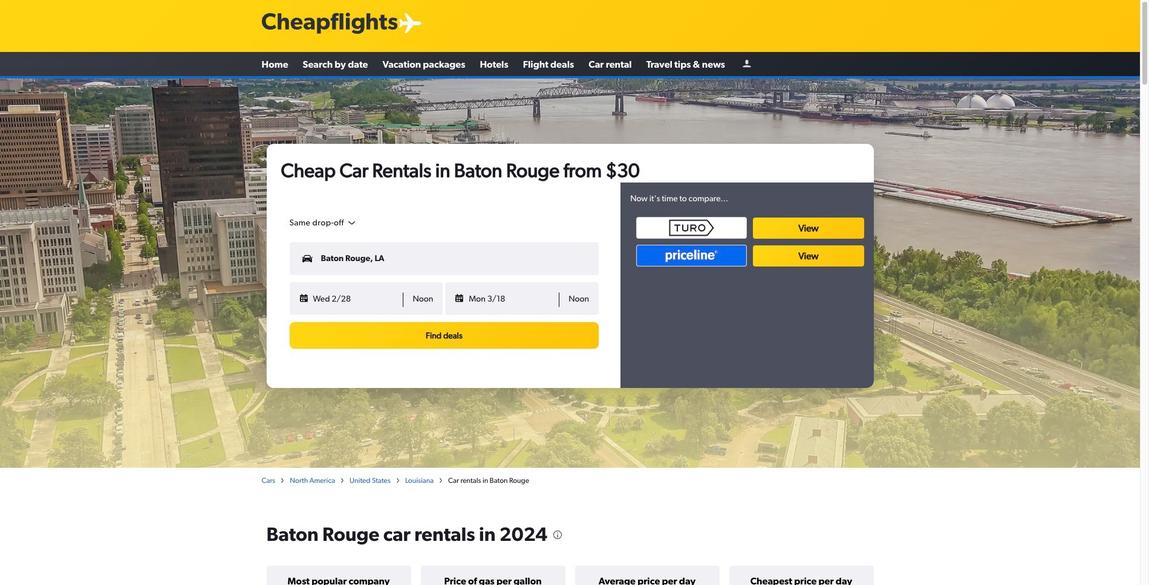 Task type: locate. For each thing, give the bounding box(es) containing it.
baton rouge image
[[0, 79, 1140, 468]]

autoeurope image
[[771, 247, 831, 257]]

turo image
[[636, 217, 747, 239]]

None text field
[[289, 242, 599, 275], [289, 282, 599, 315], [289, 242, 599, 275], [289, 282, 599, 315]]

Car drop-off location Same drop-off field
[[289, 218, 357, 228]]



Task type: vqa. For each thing, say whether or not it's contained in the screenshot.
Expedia "image"
yes



Task type: describe. For each thing, give the bounding box(es) containing it.
expedia image
[[663, 246, 724, 259]]

priceline image
[[636, 245, 747, 267]]



